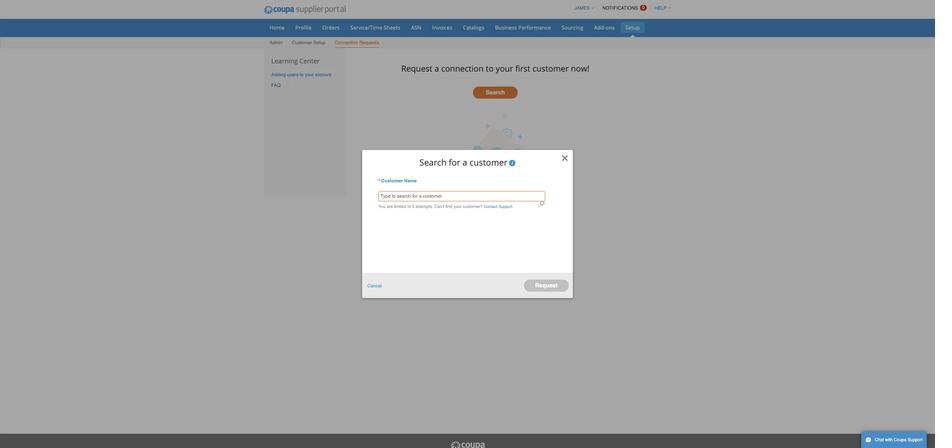 Task type: describe. For each thing, give the bounding box(es) containing it.
customer?
[[463, 205, 483, 210]]

customer setup link
[[292, 39, 326, 48]]

a inside dialog
[[463, 157, 467, 168]]

catalogs
[[463, 24, 484, 31]]

add-ons
[[594, 24, 615, 31]]

close image
[[562, 155, 569, 162]]

connection requests link
[[334, 39, 380, 48]]

0 horizontal spatial your
[[305, 72, 314, 77]]

add-ons link
[[590, 22, 620, 33]]

service/time sheets
[[350, 24, 401, 31]]

sourcing link
[[557, 22, 588, 33]]

chat with coupa support button
[[862, 433, 927, 449]]

with
[[885, 438, 893, 443]]

home
[[270, 24, 285, 31]]

chat with coupa support
[[875, 438, 923, 443]]

search button
[[473, 87, 518, 99]]

add-
[[594, 24, 606, 31]]

ons
[[606, 24, 615, 31]]

support inside search for a customer dialog
[[499, 205, 513, 210]]

limited
[[394, 205, 406, 210]]

for
[[449, 157, 461, 168]]

to for limited
[[408, 205, 411, 210]]

search for a customer dialog
[[362, 150, 573, 299]]

center
[[300, 57, 320, 65]]

5
[[412, 205, 415, 210]]

customer inside dialog
[[470, 157, 508, 168]]

adding users to your account link
[[271, 72, 332, 77]]

you are limited to 5 attempts. can't find your customer? contact support
[[378, 205, 513, 210]]

request button
[[524, 280, 569, 292]]

faq
[[271, 83, 281, 88]]

are
[[387, 205, 393, 210]]

asn link
[[407, 22, 426, 33]]

admin
[[270, 40, 283, 45]]

contact support button
[[484, 204, 513, 211]]

0 vertical spatial coupa supplier portal image
[[259, 1, 351, 19]]

learning
[[271, 57, 298, 65]]

users
[[287, 72, 299, 77]]

learning center
[[271, 57, 320, 65]]

setup link
[[621, 22, 645, 33]]

customer setup
[[292, 40, 326, 45]]

invoices
[[432, 24, 452, 31]]

you
[[378, 205, 386, 210]]

setup inside customer setup link
[[313, 40, 326, 45]]

request for request a connection to your first customer now!
[[401, 63, 433, 74]]

profile
[[296, 24, 312, 31]]

support inside button
[[908, 438, 923, 443]]

sheets
[[384, 24, 401, 31]]



Task type: vqa. For each thing, say whether or not it's contained in the screenshot.
Clear filter icon
no



Task type: locate. For each thing, give the bounding box(es) containing it.
to
[[486, 63, 494, 74], [300, 72, 304, 77], [408, 205, 411, 210]]

profile link
[[291, 22, 316, 33]]

search for a customer
[[420, 157, 508, 168]]

search for search
[[486, 90, 505, 96]]

adding users to your account
[[271, 72, 332, 77]]

0 horizontal spatial to
[[300, 72, 304, 77]]

to up search button
[[486, 63, 494, 74]]

now!
[[571, 63, 590, 74]]

0 horizontal spatial a
[[435, 63, 439, 74]]

1 horizontal spatial customer
[[381, 178, 403, 184]]

1 horizontal spatial customer
[[533, 63, 569, 74]]

name
[[404, 178, 417, 184]]

connection
[[335, 40, 358, 45]]

customer
[[533, 63, 569, 74], [470, 157, 508, 168]]

1 horizontal spatial setup
[[626, 24, 640, 31]]

0 vertical spatial support
[[499, 205, 513, 210]]

request
[[401, 63, 433, 74], [535, 283, 558, 289]]

customer right *
[[381, 178, 403, 184]]

asn
[[411, 24, 422, 31]]

request for request
[[535, 283, 558, 289]]

search inside dialog
[[420, 157, 447, 168]]

1 vertical spatial setup
[[313, 40, 326, 45]]

cancel button
[[367, 282, 382, 290]]

service/time sheets link
[[346, 22, 405, 33]]

0 horizontal spatial search
[[420, 157, 447, 168]]

service/time
[[350, 24, 382, 31]]

requests
[[360, 40, 379, 45]]

account
[[315, 72, 332, 77]]

coupa
[[894, 438, 907, 443]]

a right 'for'
[[463, 157, 467, 168]]

2 horizontal spatial your
[[496, 63, 513, 74]]

setup down orders
[[313, 40, 326, 45]]

0 vertical spatial search
[[486, 90, 505, 96]]

contact
[[484, 205, 498, 210]]

search inside button
[[486, 90, 505, 96]]

to inside dialog
[[408, 205, 411, 210]]

cancel
[[367, 284, 382, 289]]

invoices link
[[428, 22, 457, 33]]

1 horizontal spatial your
[[454, 205, 462, 210]]

customer inside dialog
[[381, 178, 403, 184]]

0 horizontal spatial coupa supplier portal image
[[259, 1, 351, 19]]

orders link
[[318, 22, 344, 33]]

sourcing
[[562, 24, 584, 31]]

admin link
[[269, 39, 283, 48]]

1 horizontal spatial to
[[408, 205, 411, 210]]

1 vertical spatial coupa supplier portal image
[[450, 442, 486, 449]]

1 horizontal spatial request
[[535, 283, 558, 289]]

search left 'for'
[[420, 157, 447, 168]]

customer down profile link
[[292, 40, 312, 45]]

can't
[[435, 205, 444, 210]]

business performance link
[[491, 22, 556, 33]]

to left 5
[[408, 205, 411, 210]]

chat
[[875, 438, 884, 443]]

coupa supplier portal image
[[259, 1, 351, 19], [450, 442, 486, 449]]

0 horizontal spatial support
[[499, 205, 513, 210]]

1 vertical spatial a
[[463, 157, 467, 168]]

1 horizontal spatial search
[[486, 90, 505, 96]]

0 horizontal spatial customer
[[292, 40, 312, 45]]

1 horizontal spatial support
[[908, 438, 923, 443]]

1 horizontal spatial coupa supplier portal image
[[450, 442, 486, 449]]

setup right ons on the right
[[626, 24, 640, 31]]

faq link
[[271, 83, 281, 88]]

1 vertical spatial request
[[535, 283, 558, 289]]

1 vertical spatial customer
[[470, 157, 508, 168]]

request a connection to your first customer now!
[[401, 63, 590, 74]]

to right users
[[300, 72, 304, 77]]

your
[[496, 63, 513, 74], [305, 72, 314, 77], [454, 205, 462, 210]]

business
[[495, 24, 517, 31]]

0 vertical spatial customer
[[292, 40, 312, 45]]

your right find
[[454, 205, 462, 210]]

connection requests
[[335, 40, 379, 45]]

to for connection
[[486, 63, 494, 74]]

home link
[[265, 22, 289, 33]]

your left first
[[496, 63, 513, 74]]

customer right 'for'
[[470, 157, 508, 168]]

2 horizontal spatial to
[[486, 63, 494, 74]]

0 horizontal spatial request
[[401, 63, 433, 74]]

*
[[378, 178, 380, 184]]

0 horizontal spatial customer
[[470, 157, 508, 168]]

0 vertical spatial request
[[401, 63, 433, 74]]

a left connection
[[435, 63, 439, 74]]

setup
[[626, 24, 640, 31], [313, 40, 326, 45]]

search
[[486, 90, 505, 96], [420, 157, 447, 168]]

catalogs link
[[459, 22, 489, 33]]

connection
[[441, 63, 484, 74]]

0 vertical spatial customer
[[533, 63, 569, 74]]

your down center at the top left of page
[[305, 72, 314, 77]]

find
[[446, 205, 452, 210]]

0 vertical spatial setup
[[626, 24, 640, 31]]

adding
[[271, 72, 286, 77]]

orders
[[322, 24, 340, 31]]

setup inside setup link
[[626, 24, 640, 31]]

your inside search for a customer dialog
[[454, 205, 462, 210]]

0 horizontal spatial setup
[[313, 40, 326, 45]]

Type to search for a customer text field
[[378, 192, 545, 202]]

attempts.
[[416, 205, 433, 210]]

business performance
[[495, 24, 551, 31]]

search for search for a customer
[[420, 157, 447, 168]]

customer
[[292, 40, 312, 45], [381, 178, 403, 184]]

1 vertical spatial search
[[420, 157, 447, 168]]

support right coupa
[[908, 438, 923, 443]]

0 vertical spatial a
[[435, 63, 439, 74]]

performance
[[519, 24, 551, 31]]

a
[[435, 63, 439, 74], [463, 157, 467, 168]]

customer right first
[[533, 63, 569, 74]]

1 vertical spatial customer
[[381, 178, 403, 184]]

search down request a connection to your first customer now!
[[486, 90, 505, 96]]

request inside button
[[535, 283, 558, 289]]

support
[[499, 205, 513, 210], [908, 438, 923, 443]]

1 horizontal spatial a
[[463, 157, 467, 168]]

* customer name
[[378, 178, 417, 184]]

support right contact
[[499, 205, 513, 210]]

1 vertical spatial support
[[908, 438, 923, 443]]

first
[[516, 63, 531, 74]]



